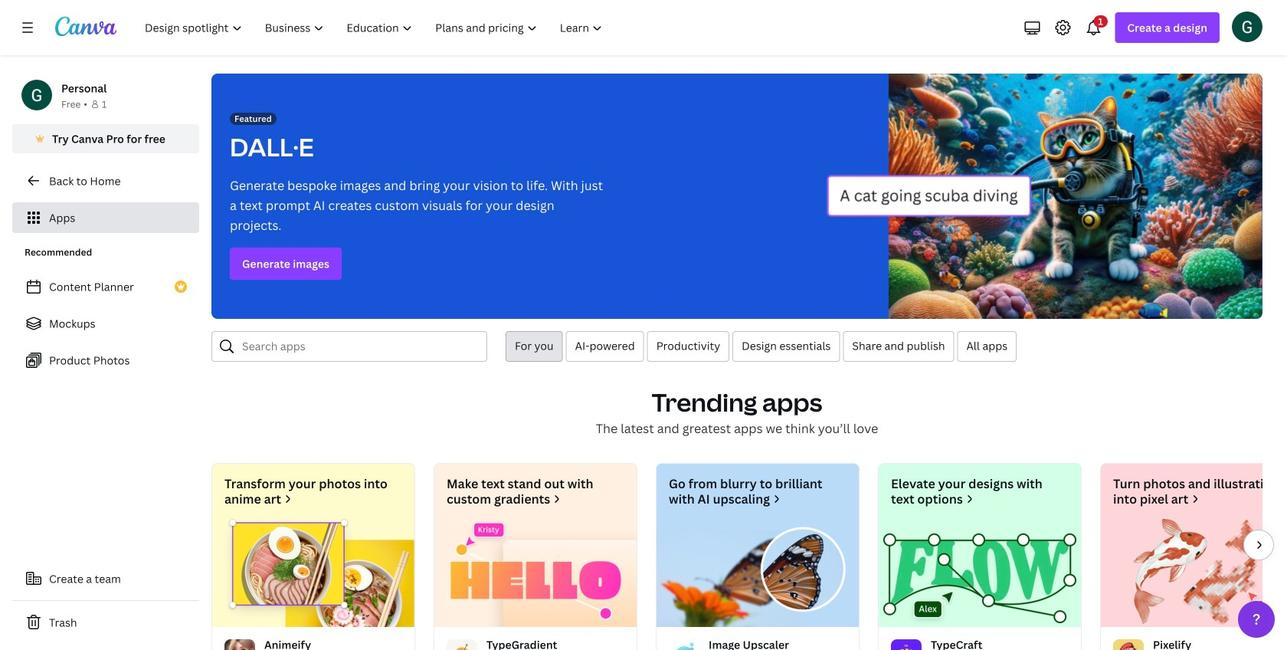 Task type: locate. For each thing, give the bounding box(es) containing it.
list
[[12, 271, 199, 376]]

an image with a cursor next to a text box containing the prompt "a cat going scuba diving" to generate an image. the generated image of a cat doing scuba diving is behind the text box. image
[[827, 74, 1263, 319]]

animeify image
[[212, 519, 415, 627]]

Input field to search for apps search field
[[242, 332, 478, 361]]



Task type: vqa. For each thing, say whether or not it's contained in the screenshot.
and to the middle
no



Task type: describe. For each thing, give the bounding box(es) containing it.
typecraft image
[[879, 519, 1082, 627]]

image upscaler image
[[657, 519, 859, 627]]

greg robinson image
[[1233, 11, 1263, 42]]

typegradient image
[[435, 519, 637, 627]]

top level navigation element
[[135, 12, 616, 43]]

pixelify image
[[1101, 519, 1288, 627]]



